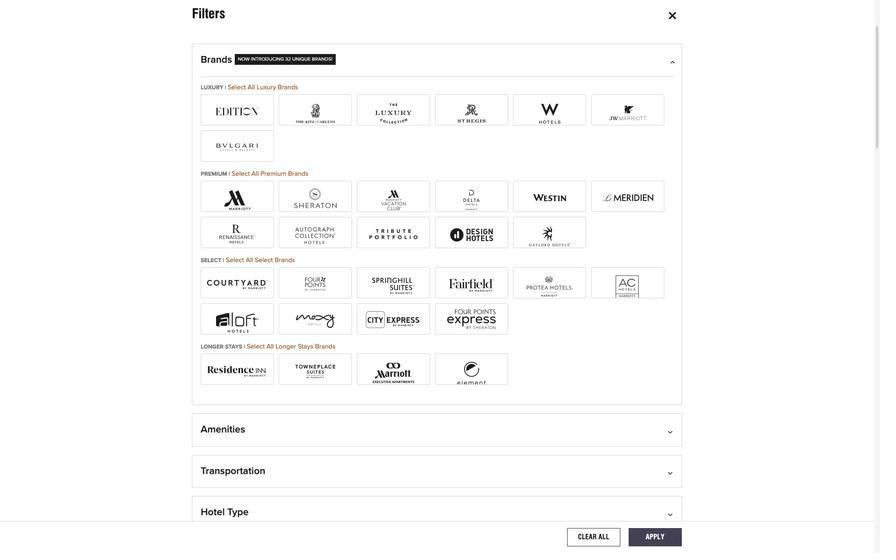 Task type: vqa. For each thing, say whether or not it's contained in the screenshot.
Split, Croatia link
yes



Task type: describe. For each thing, give the bounding box(es) containing it.
fairfield inn & suites (1321) link
[[435, 267, 508, 330]]

by for express
[[397, 316, 404, 322]]

four points express by sheraton (1)
[[439, 316, 505, 354]]

city express by marriott (153) link
[[357, 303, 430, 366]]

the luxury collection (114) link
[[357, 94, 430, 157]]

hotels for ac
[[616, 280, 635, 286]]

sioux falls, usa
[[450, 215, 498, 221]]

0 vertical spatial luxury
[[257, 84, 276, 90]]

arrow down image
[[670, 428, 674, 435]]

(1)
[[483, 347, 489, 354]]

(138)
[[465, 224, 478, 231]]

protea hotels (64) link
[[513, 267, 586, 299]]

(121)
[[412, 229, 423, 236]]

(7)
[[569, 229, 576, 236]]

luxury inside the luxury collection (114)
[[375, 107, 394, 113]]

inn for fairfield
[[467, 280, 476, 286]]

select for select all select brands
[[226, 257, 244, 263]]

south bend, usa link
[[450, 349, 501, 356]]

sion, switzerland link
[[450, 185, 501, 191]]

& for fairfield inn & suites (1321)
[[478, 280, 482, 286]]

four for four points express by sheraton (1)
[[439, 316, 452, 322]]

hotels for delta
[[453, 193, 472, 200]]

brands for select all luxury brands
[[278, 84, 298, 90]]

sousse, tunisia
[[450, 334, 496, 341]]

skiathos, greece link
[[450, 245, 500, 251]]

collection inside autograph collection (312)
[[317, 229, 346, 236]]

springhill suites (559)
[[361, 280, 426, 286]]

| for select all luxury brands
[[225, 85, 226, 90]]

south lake tahoe, usa
[[450, 364, 519, 371]]

select all select brands link
[[226, 257, 295, 263]]

hotels for edition
[[236, 107, 255, 113]]

usa up the "tahoe,"
[[488, 349, 501, 356]]

select for select all premium brands
[[232, 170, 250, 177]]

design
[[442, 229, 463, 236]]

design hotels™ (123) link
[[435, 217, 508, 248]]

city,
[[468, 200, 481, 206]]

moxy hotels (146)
[[288, 316, 343, 322]]

& for marriott hotels & resorts (590)
[[258, 193, 262, 200]]

w hotels (73) link
[[513, 94, 586, 126]]

suites inside 'fairfield inn & suites (1321)'
[[484, 280, 501, 286]]

clear all button
[[567, 528, 620, 547]]

south for south bend, usa
[[450, 349, 467, 356]]

apartments
[[370, 397, 404, 404]]

hotel type heading
[[201, 507, 674, 529]]

sopot, poland link
[[450, 304, 491, 311]]

ac
[[606, 280, 615, 286]]

longer
[[276, 343, 296, 350]]

design hotels™ (123)
[[442, 229, 501, 236]]

ac hotels (241) link
[[591, 267, 665, 299]]

srinagar,
[[450, 454, 476, 461]]

select all premium brands link
[[232, 170, 309, 177]]

sorrento, italy
[[450, 319, 491, 326]]

westin hotels & resorts (246) link
[[513, 181, 586, 243]]

sitges,
[[450, 230, 470, 236]]

four points express by sheraton (1) link
[[435, 303, 508, 366]]

(241) for ac hotels (241)
[[637, 280, 650, 286]]

hotels™
[[464, 229, 486, 236]]

(114)
[[388, 138, 399, 144]]

autograph
[[285, 229, 315, 236]]

sorrento,
[[450, 319, 477, 326]]

(73)
[[559, 107, 569, 113]]

towneplace
[[281, 366, 316, 373]]

bulgari (9) link
[[201, 130, 274, 162]]

clear all
[[578, 533, 609, 541]]

hotels for moxy
[[309, 316, 328, 322]]

longer
[[201, 344, 224, 350]]

by for points
[[315, 280, 322, 286]]

sopot, poland
[[450, 304, 491, 311]]

express inside city express by marriott (153)
[[372, 316, 395, 322]]

brands right stays
[[315, 343, 336, 350]]

fairfield
[[442, 280, 465, 286]]

sousse, tunisia link
[[450, 334, 496, 341]]

bulgaria
[[468, 274, 493, 281]]

amenities
[[201, 425, 245, 435]]

city express by marriott (153)
[[359, 316, 428, 354]]

split, croatia
[[450, 409, 488, 416]]

inn for residence
[[241, 366, 250, 373]]

srinagar, india
[[450, 454, 492, 461]]

south lake tahoe, usa link
[[450, 364, 519, 371]]

(559)
[[411, 280, 426, 286]]

club
[[412, 193, 426, 200]]

le
[[603, 193, 610, 200]]

ac hotels (241)
[[606, 280, 650, 286]]

south for south padre island, usa
[[450, 379, 467, 386]]

marriott for marriott executive apartments (40)
[[367, 366, 390, 373]]

all for luxury
[[248, 84, 255, 90]]

usa up '(123)'
[[485, 215, 498, 221]]

skiathos,
[[450, 245, 477, 251]]

2 (125) from the left
[[639, 107, 652, 113]]

sousse,
[[450, 334, 473, 341]]

select
[[201, 258, 221, 263]]

portfolio
[[386, 229, 410, 236]]

st. regis (60)
[[453, 107, 491, 113]]

points for express
[[454, 316, 471, 322]]

select all longer stays brands link
[[247, 343, 336, 350]]

brands for select all premium brands
[[288, 170, 309, 177]]

padre
[[469, 379, 486, 386]]

brands heading
[[201, 54, 674, 76]]

four for four points by sheraton (316)
[[281, 280, 294, 286]]

hotels for w
[[538, 107, 557, 113]]

resorts for delta hotels and resorts (138)
[[486, 193, 508, 200]]

resorts for marriott hotels & resorts (590)
[[218, 224, 240, 231]]

hotels for renaissance
[[240, 229, 259, 236]]

regis
[[462, 107, 478, 113]]

tribute
[[364, 229, 384, 236]]

south padre island, usa
[[450, 379, 522, 386]]

(316)
[[309, 311, 322, 317]]

(241) for aloft hotels (241)
[[249, 316, 262, 322]]

arrow down image for hotel type
[[670, 511, 674, 517]]

& for westin hotels & resorts (246)
[[557, 193, 561, 200]]

executive
[[392, 366, 420, 373]]

sitges, spain
[[450, 230, 488, 236]]

(1327)
[[244, 280, 261, 286]]

hotels for marriott
[[237, 193, 256, 200]]

marriott for marriott hotels & resorts (590)
[[213, 193, 235, 200]]

marriott executive apartments (40)
[[367, 366, 420, 404]]

jw marriott (125) link
[[591, 94, 665, 126]]

fl,
[[485, 484, 493, 491]]

st. george, fl, usa
[[450, 484, 508, 491]]

the for the ritz-carlton (125)
[[285, 107, 296, 113]]

towneplace suites (521)
[[281, 366, 350, 373]]

marriott hotels & resorts (590) link
[[201, 181, 274, 243]]

the ritz-carlton (125) link
[[279, 94, 352, 126]]

south for south lake tahoe, usa
[[450, 364, 467, 371]]

apply button
[[629, 528, 682, 547]]



Task type: locate. For each thing, give the bounding box(es) containing it.
0 horizontal spatial inn
[[241, 366, 250, 373]]

usa right city,
[[483, 200, 496, 206]]

|
[[225, 85, 226, 90], [229, 171, 230, 177], [223, 258, 224, 263], [244, 344, 245, 350]]

hotel type
[[201, 508, 249, 517]]

| right luxury
[[225, 85, 226, 90]]

residence inn (919)
[[209, 366, 265, 373]]

0 horizontal spatial express
[[372, 316, 395, 322]]

0 horizontal spatial points
[[296, 280, 313, 286]]

edition hotels (19)
[[209, 107, 266, 113]]

brands down 32
[[278, 84, 298, 90]]

collection inside the luxury collection (114)
[[396, 107, 425, 113]]

(241) up longer stays | select all longer stays brands
[[249, 316, 262, 322]]

the ritz-carlton (125)
[[285, 107, 346, 113]]

the inside "link"
[[285, 107, 296, 113]]

all left longer
[[267, 343, 274, 350]]

1 south from the top
[[450, 349, 467, 356]]

hotel
[[201, 508, 225, 517]]

bulgari
[[223, 143, 243, 149]]

the luxury collection (114)
[[362, 107, 425, 144]]

1 horizontal spatial suites
[[391, 280, 409, 286]]

(153)
[[387, 347, 400, 354]]

suites inside springhill suites (559) link
[[391, 280, 409, 286]]

2 horizontal spatial by
[[498, 316, 505, 322]]

1 horizontal spatial (241)
[[637, 280, 650, 286]]

arrow down image inside transportation heading
[[670, 469, 674, 476]]

0 vertical spatial south
[[450, 349, 467, 356]]

inn left (919)
[[241, 366, 250, 373]]

| inside premium | select all premium brands
[[229, 171, 230, 177]]

0 horizontal spatial the
[[285, 107, 296, 113]]

marriott
[[615, 107, 637, 113], [213, 193, 235, 200], [361, 193, 384, 200], [406, 316, 428, 322], [367, 366, 390, 373]]

all for premium
[[252, 170, 259, 177]]

(442)
[[322, 193, 337, 200]]

1 vertical spatial points
[[454, 316, 471, 322]]

sheraton left (442)
[[294, 193, 320, 200]]

1 vertical spatial inn
[[241, 366, 250, 373]]

0 horizontal spatial resorts
[[218, 224, 240, 231]]

gaylord hotels (7) link
[[513, 217, 586, 248]]

resorts
[[486, 193, 508, 200], [563, 193, 585, 200], [218, 224, 240, 231]]

& inside marriott hotels & resorts (590)
[[258, 193, 262, 200]]

suites left (559)
[[391, 280, 409, 286]]

1 horizontal spatial luxury
[[375, 107, 394, 113]]

all inside button
[[599, 533, 609, 541]]

srinagar, india link
[[450, 454, 492, 461]]

all left premium at the left
[[252, 170, 259, 177]]

& inside westin hotels & resorts (246)
[[557, 193, 561, 200]]

st. regis (60) link
[[435, 94, 508, 126]]

(125) right jw
[[639, 107, 652, 113]]

brands!
[[312, 57, 332, 62]]

resorts inside westin hotels & resorts (246)
[[563, 193, 585, 200]]

fairfield inn & suites (1321)
[[442, 280, 501, 317]]

hotels for element
[[468, 366, 486, 373]]

1 horizontal spatial inn
[[467, 280, 476, 286]]

luxury up (19)
[[257, 84, 276, 90]]

autograph collection (312)
[[285, 229, 346, 267]]

south
[[450, 349, 467, 356], [450, 364, 467, 371], [450, 379, 467, 386]]

usa
[[483, 200, 496, 206], [485, 215, 498, 221], [478, 289, 491, 296], [488, 349, 501, 356], [506, 364, 519, 371], [509, 379, 522, 386], [495, 484, 508, 491]]

sheraton up (146)
[[324, 280, 350, 286]]

transportation
[[201, 466, 265, 476]]

| inside 'select | select all select brands'
[[223, 258, 224, 263]]

arrow down image inside hotel type heading
[[670, 511, 674, 517]]

sion,
[[450, 185, 465, 191]]

brands left now
[[201, 55, 232, 65]]

w
[[531, 107, 536, 113]]

hotels inside marriott hotels & resorts (590)
[[237, 193, 256, 200]]

type
[[227, 508, 249, 517]]

1 vertical spatial st.
[[450, 484, 458, 491]]

1 horizontal spatial points
[[454, 316, 471, 322]]

unique
[[292, 57, 311, 62]]

& down premium | select all premium brands
[[258, 193, 262, 200]]

1 vertical spatial collection
[[317, 229, 346, 236]]

select up edition hotels (19)
[[228, 84, 246, 90]]

amenities heading
[[201, 424, 674, 446]]

1 horizontal spatial resorts
[[486, 193, 508, 200]]

hotels for westin
[[536, 193, 555, 200]]

marriott inside marriott executive apartments (40)
[[367, 366, 390, 373]]

spain
[[472, 230, 488, 236]]

(19)
[[256, 107, 266, 113]]

hotels inside westin hotels & resorts (246)
[[536, 193, 555, 200]]

express right city on the left bottom
[[372, 316, 395, 322]]

usa right fl,
[[495, 484, 508, 491]]

westin
[[515, 193, 535, 200]]

1 vertical spatial sheraton
[[324, 280, 350, 286]]

2 vertical spatial sheraton
[[455, 347, 481, 354]]

luxury
[[201, 85, 223, 90]]

sofia, bulgaria
[[450, 274, 493, 281]]

falls,
[[468, 215, 483, 221]]

suites for (521)
[[317, 366, 335, 373]]

st. left regis
[[453, 107, 460, 113]]

skiathos, greece
[[450, 245, 500, 251]]

brands now introducing 32 unique brands!
[[201, 55, 332, 65]]

1 (125) from the left
[[333, 107, 346, 113]]

select up (1327)
[[255, 257, 273, 263]]

w hotels (73)
[[531, 107, 569, 113]]

| inside luxury | select all luxury brands
[[225, 85, 226, 90]]

& inside 'fairfield inn & suites (1321)'
[[478, 280, 482, 286]]

2 horizontal spatial resorts
[[563, 193, 585, 200]]

heading
[[201, 548, 674, 553]]

marriott right jw
[[615, 107, 637, 113]]

1 horizontal spatial (125)
[[639, 107, 652, 113]]

(123)
[[488, 229, 501, 236]]

0 horizontal spatial by
[[315, 280, 322, 286]]

south down the element
[[450, 379, 467, 386]]

collection right autograph
[[317, 229, 346, 236]]

by down the (312)
[[315, 280, 322, 286]]

arrow down image
[[670, 469, 674, 476], [670, 511, 674, 517]]

stays
[[298, 343, 313, 350]]

st. left george,
[[450, 484, 458, 491]]

(64)
[[565, 280, 576, 286]]

south left lake
[[450, 364, 467, 371]]

2 sioux from the top
[[450, 215, 466, 221]]

1 sioux from the top
[[450, 200, 466, 206]]

points for by
[[296, 280, 313, 286]]

arrow up image
[[670, 58, 674, 65]]

select
[[228, 84, 246, 90], [232, 170, 250, 177], [226, 257, 244, 263], [255, 257, 273, 263], [247, 343, 265, 350]]

sheraton down sousse, tunisia link
[[455, 347, 481, 354]]

2 horizontal spatial &
[[557, 193, 561, 200]]

marriott inside city express by marriott (153)
[[406, 316, 428, 322]]

select for select all luxury brands
[[228, 84, 246, 90]]

2 horizontal spatial suites
[[484, 280, 501, 286]]

sopot,
[[450, 304, 469, 311]]

vacation
[[385, 193, 411, 200]]

(9)
[[245, 143, 252, 149]]

autograph collection (312) link
[[279, 217, 352, 280]]

the inside the luxury collection (114)
[[362, 107, 373, 113]]

marriott hotels & resorts (590)
[[213, 193, 262, 231]]

2 horizontal spatial sheraton
[[455, 347, 481, 354]]

& up sonoma, usa
[[478, 280, 482, 286]]

| for select all premium brands
[[229, 171, 230, 177]]

courtyard (1327)
[[214, 280, 261, 286]]

select right premium
[[232, 170, 250, 177]]

element
[[442, 366, 466, 373]]

| for select all select brands
[[223, 258, 224, 263]]

sioux for sioux falls, usa
[[450, 215, 466, 221]]

sheraton (442) link
[[279, 181, 352, 212]]

select right stays
[[247, 343, 265, 350]]

inn inside 'fairfield inn & suites (1321)'
[[467, 280, 476, 286]]

sioux city, usa link
[[450, 200, 496, 206]]

greece
[[479, 245, 500, 251]]

1 horizontal spatial collection
[[396, 107, 425, 113]]

arrow down image up the apply button in the right of the page
[[670, 511, 674, 517]]

0 horizontal spatial collection
[[317, 229, 346, 236]]

resorts inside delta hotels and resorts (138)
[[486, 193, 508, 200]]

0 horizontal spatial four
[[281, 280, 294, 286]]

2 the from the left
[[362, 107, 373, 113]]

1 arrow down image from the top
[[670, 469, 674, 476]]

| inside longer stays | select all longer stays brands
[[244, 344, 245, 350]]

0 vertical spatial st.
[[453, 107, 460, 113]]

| right premium
[[229, 171, 230, 177]]

hotels for gaylord
[[548, 229, 567, 236]]

1 horizontal spatial express
[[473, 316, 496, 322]]

express down the poland
[[473, 316, 496, 322]]

0 vertical spatial collection
[[396, 107, 425, 113]]

0 horizontal spatial suites
[[317, 366, 335, 373]]

poland
[[471, 304, 491, 311]]

four inside the four points express by sheraton (1)
[[439, 316, 452, 322]]

usa right island,
[[509, 379, 522, 386]]

1 vertical spatial (241)
[[249, 316, 262, 322]]

(919)
[[252, 366, 265, 373]]

by right italy
[[498, 316, 505, 322]]

le méridien (120) link
[[591, 181, 665, 212]]

points inside the four points express by sheraton (1)
[[454, 316, 471, 322]]

points down sopot,
[[454, 316, 471, 322]]

0 vertical spatial arrow down image
[[670, 469, 674, 476]]

2 express from the left
[[473, 316, 496, 322]]

0 horizontal spatial &
[[258, 193, 262, 200]]

0 vertical spatial four
[[281, 280, 294, 286]]

springhill
[[361, 280, 389, 286]]

1 horizontal spatial four
[[439, 316, 452, 322]]

marriott vacation club (70) link
[[357, 181, 430, 243]]

0 vertical spatial sheraton
[[294, 193, 320, 200]]

clear
[[578, 533, 597, 541]]

1 vertical spatial arrow down image
[[670, 511, 674, 517]]

0 horizontal spatial (125)
[[333, 107, 346, 113]]

marriott inside marriott vacation club (70)
[[361, 193, 384, 200]]

(241) right ac on the bottom
[[637, 280, 650, 286]]

sioux falls, usa link
[[450, 215, 498, 221]]

marriott inside jw marriott (125) link
[[615, 107, 637, 113]]

1 vertical spatial four
[[439, 316, 452, 322]]

marriott inside marriott hotels & resorts (590)
[[213, 193, 235, 200]]

2 vertical spatial south
[[450, 379, 467, 386]]

0 horizontal spatial sheraton
[[294, 193, 320, 200]]

apply
[[646, 533, 665, 541]]

1 horizontal spatial sheraton
[[324, 280, 350, 286]]

sheraton inside the four points by sheraton (316)
[[324, 280, 350, 286]]

3 south from the top
[[450, 379, 467, 386]]

0 vertical spatial (241)
[[637, 280, 650, 286]]

all up (1327)
[[246, 257, 253, 263]]

sioux down sion,
[[450, 200, 466, 206]]

george,
[[459, 484, 483, 491]]

split,
[[450, 409, 465, 416]]

marriott left vacation at the top of the page
[[361, 193, 384, 200]]

the for the luxury collection (114)
[[362, 107, 373, 113]]

select up courtyard (1327) link
[[226, 257, 244, 263]]

brands left the (312)
[[275, 257, 295, 263]]

four right (1327)
[[281, 280, 294, 286]]

points down the (312)
[[296, 280, 313, 286]]

1 vertical spatial luxury
[[375, 107, 394, 113]]

by inside the four points by sheraton (316)
[[315, 280, 322, 286]]

carlton
[[310, 107, 331, 113]]

hotels for aloft
[[228, 316, 247, 322]]

all right clear
[[599, 533, 609, 541]]

usa up the poland
[[478, 289, 491, 296]]

| right stays
[[244, 344, 245, 350]]

by inside city express by marriott (153)
[[397, 316, 404, 322]]

0 vertical spatial points
[[296, 280, 313, 286]]

transportation heading
[[201, 465, 674, 488]]

1 the from the left
[[285, 107, 296, 113]]

south padre island, usa link
[[450, 379, 522, 386]]

2 south from the top
[[450, 364, 467, 371]]

(40)
[[406, 397, 417, 404]]

inn up sonoma, usa link
[[467, 280, 476, 286]]

0 vertical spatial sioux
[[450, 200, 466, 206]]

brands for select all select brands
[[275, 257, 295, 263]]

south down "sousse,"
[[450, 349, 467, 356]]

| right select
[[223, 258, 224, 263]]

india
[[478, 454, 492, 461]]

hotels for protea
[[545, 280, 563, 286]]

st.
[[453, 107, 460, 113], [450, 484, 458, 491]]

suites inside towneplace suites (521) link
[[317, 366, 335, 373]]

residence inn (919) link
[[201, 354, 274, 385]]

brands right premium at the left
[[288, 170, 309, 177]]

sheraton inside the four points express by sheraton (1)
[[455, 347, 481, 354]]

points inside the four points by sheraton (316)
[[296, 280, 313, 286]]

st. for st. regis (60)
[[453, 107, 460, 113]]

four inside the four points by sheraton (316)
[[281, 280, 294, 286]]

0 vertical spatial inn
[[467, 280, 476, 286]]

collection
[[396, 107, 425, 113], [317, 229, 346, 236]]

& up (246)
[[557, 193, 561, 200]]

marriott down (559)
[[406, 316, 428, 322]]

marriott down (153) at bottom left
[[367, 366, 390, 373]]

premium
[[201, 171, 227, 177]]

luxury up (114)
[[375, 107, 394, 113]]

(125) right carlton
[[333, 107, 346, 113]]

arrow down image down arrow down image
[[670, 469, 674, 476]]

0 horizontal spatial luxury
[[257, 84, 276, 90]]

resorts for westin hotels & resorts (246)
[[563, 193, 585, 200]]

hotels inside delta hotels and resorts (138)
[[453, 193, 472, 200]]

suites for (559)
[[391, 280, 409, 286]]

express inside the four points express by sheraton (1)
[[473, 316, 496, 322]]

brands inside brands heading
[[201, 55, 232, 65]]

0 horizontal spatial (241)
[[249, 316, 262, 322]]

suites left (521) at the left
[[317, 366, 335, 373]]

four points by sheraton (316)
[[281, 280, 350, 317]]

by inside the four points express by sheraton (1)
[[498, 316, 505, 322]]

1 horizontal spatial by
[[397, 316, 404, 322]]

all up 'edition hotels (19)' link
[[248, 84, 255, 90]]

ritz-
[[297, 107, 310, 113]]

suites up sonoma, usa
[[484, 280, 501, 286]]

1 horizontal spatial the
[[362, 107, 373, 113]]

st. for st. george, fl, usa
[[450, 484, 458, 491]]

1 express from the left
[[372, 316, 395, 322]]

marriott down premium
[[213, 193, 235, 200]]

(521)
[[337, 366, 350, 373]]

usa right (107)
[[506, 364, 519, 371]]

select all luxury brands link
[[228, 84, 298, 90]]

(70)
[[388, 224, 399, 231]]

by up (153) at bottom left
[[397, 316, 404, 322]]

four down sopot,
[[439, 316, 452, 322]]

le méridien (120)
[[603, 193, 653, 200]]

marriott for marriott vacation club (70)
[[361, 193, 384, 200]]

sioux up sitges,
[[450, 215, 466, 221]]

and
[[473, 193, 484, 200]]

jw marriott (125)
[[604, 107, 652, 113]]

arrow down image for transportation
[[670, 469, 674, 476]]

sioux for sioux city, usa
[[450, 200, 466, 206]]

1 vertical spatial south
[[450, 364, 467, 371]]

aloft hotels (241) link
[[201, 303, 274, 335]]

1 vertical spatial sioux
[[450, 215, 466, 221]]

longer stays | select all longer stays brands
[[201, 343, 336, 350]]

island,
[[488, 379, 507, 386]]

2 arrow down image from the top
[[670, 511, 674, 517]]

westin hotels & resorts (246)
[[515, 193, 585, 231]]

(125) inside "link"
[[333, 107, 346, 113]]

(590)
[[241, 224, 257, 231]]

resorts inside marriott hotels & resorts (590)
[[218, 224, 240, 231]]

premium | select all premium brands
[[201, 170, 309, 177]]

1 horizontal spatial &
[[478, 280, 482, 286]]

collection up (114)
[[396, 107, 425, 113]]

sheraton inside 'link'
[[294, 193, 320, 200]]

residence
[[209, 366, 240, 373]]

all for select
[[246, 257, 253, 263]]



